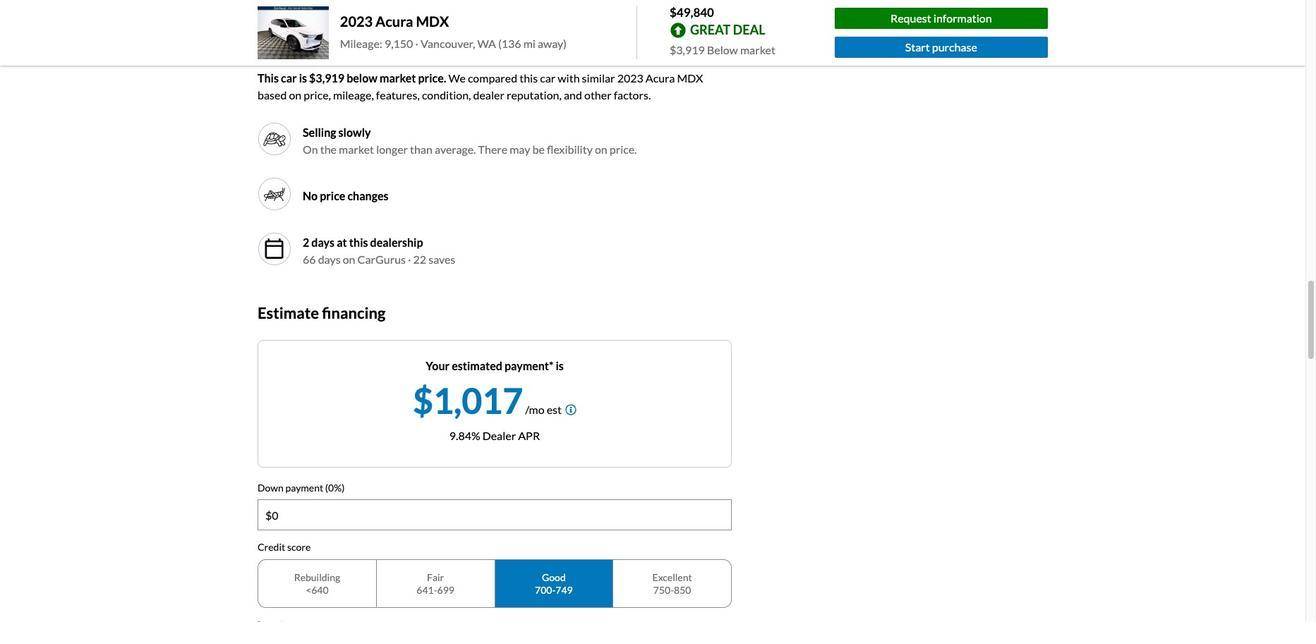 Task type: describe. For each thing, give the bounding box(es) containing it.
700-
[[535, 584, 556, 596]]

excellent
[[653, 572, 692, 584]]

$53,759 avg. market price (imv)
[[444, 28, 546, 57]]

average.
[[435, 143, 476, 156]]

0 vertical spatial days
[[312, 236, 335, 249]]

acura inside we compared this car with similar 2023 acura mdx based on price, mileage, features, condition, dealer reputation, and other factors.
[[646, 71, 675, 85]]

estimated
[[452, 359, 503, 373]]

9.84%
[[450, 429, 481, 442]]

$3,919 below market
[[670, 43, 776, 56]]

below
[[347, 71, 378, 85]]

good 700-749
[[535, 572, 573, 596]]

$53,759
[[472, 28, 518, 43]]

this inside we compared this car with similar 2023 acura mdx based on price, mileage, features, condition, dealer reputation, and other factors.
[[520, 71, 538, 85]]

850
[[674, 584, 692, 596]]

we
[[449, 71, 466, 85]]

acura inside 2023 acura mdx mileage: 9,150 · vancouver, wa (136 mi away)
[[376, 13, 413, 30]]

avg.
[[444, 45, 463, 57]]

start purchase button
[[835, 37, 1049, 58]]

22
[[413, 253, 427, 266]]

estimate financing
[[258, 304, 386, 323]]

(imv)
[[521, 45, 546, 57]]

great deal
[[691, 22, 766, 37]]

2 days at this dealership image
[[263, 238, 286, 261]]

price,
[[304, 88, 331, 102]]

on inside we compared this car with similar 2023 acura mdx based on price, mileage, features, condition, dealer reputation, and other factors.
[[289, 88, 302, 102]]

market inside selling slowly on the market longer than average. there may be flexibility on price.
[[339, 143, 374, 156]]

car inside we compared this car with similar 2023 acura mdx based on price, mileage, features, condition, dealer reputation, and other factors.
[[540, 71, 556, 85]]

on
[[303, 143, 318, 156]]

payment*
[[505, 359, 554, 373]]

request information
[[891, 11, 993, 25]]

1 vertical spatial days
[[318, 253, 341, 266]]

(0%)
[[325, 482, 345, 494]]

info circle image
[[566, 404, 577, 416]]

purchase
[[933, 40, 978, 54]]

· inside "2 days at this dealership 66 days on cargurus · 22 saves"
[[408, 253, 411, 266]]

Down payment (0%) text field
[[258, 501, 732, 531]]

at
[[337, 236, 347, 249]]

2023 inside 2023 acura mdx mileage: 9,150 · vancouver, wa (136 mi away)
[[340, 13, 373, 30]]

641-
[[417, 584, 437, 596]]

request information button
[[835, 8, 1049, 29]]

condition,
[[422, 88, 471, 102]]

great
[[691, 22, 731, 37]]

than
[[410, 143, 433, 156]]

longer
[[376, 143, 408, 156]]

start
[[906, 40, 930, 54]]

$1,017
[[413, 380, 523, 422]]

your
[[426, 359, 450, 373]]

features,
[[376, 88, 420, 102]]

no price changes image
[[263, 183, 286, 206]]

market up features,
[[380, 71, 416, 85]]

vancouver,
[[421, 37, 475, 50]]

rebuilding
[[294, 572, 340, 584]]

selling
[[303, 126, 336, 139]]

no
[[303, 189, 318, 203]]

this
[[258, 71, 279, 85]]

2 days at this dealership 66 days on cargurus · 22 saves
[[303, 236, 456, 266]]

no price changes image
[[258, 177, 292, 211]]

0 vertical spatial is
[[299, 71, 307, 85]]

699
[[437, 584, 455, 596]]

mileage:
[[340, 37, 383, 50]]

est
[[547, 403, 562, 416]]

2 days at this dealership image
[[258, 232, 292, 266]]

information
[[934, 11, 993, 25]]

no price changes
[[303, 189, 389, 203]]

there
[[478, 143, 508, 156]]

compared
[[468, 71, 518, 85]]

66
[[303, 253, 316, 266]]

similar
[[582, 71, 615, 85]]

credit score
[[258, 542, 311, 554]]

$1,017 /mo est
[[413, 380, 562, 422]]

score
[[287, 542, 311, 554]]

1 horizontal spatial $3,919
[[670, 43, 705, 56]]

good
[[542, 572, 566, 584]]

1 car from the left
[[281, 71, 297, 85]]

1 vertical spatial price
[[320, 189, 346, 203]]

dealership
[[370, 236, 423, 249]]

<640
[[306, 584, 329, 596]]

rebuilding <640
[[294, 572, 340, 596]]

deal
[[733, 22, 766, 37]]

with
[[558, 71, 580, 85]]

dealer
[[483, 429, 516, 442]]

0 vertical spatial price.
[[418, 71, 446, 85]]



Task type: vqa. For each thing, say whether or not it's contained in the screenshot.
the price drops
no



Task type: locate. For each thing, give the bounding box(es) containing it.
1 vertical spatial acura
[[646, 71, 675, 85]]

0 horizontal spatial ·
[[408, 253, 411, 266]]

0 horizontal spatial acura
[[376, 13, 413, 30]]

0 horizontal spatial $3,919
[[309, 71, 345, 85]]

0 vertical spatial on
[[289, 88, 302, 102]]

start purchase
[[906, 40, 978, 54]]

selling slowly image
[[258, 122, 292, 156]]

0 horizontal spatial price
[[320, 189, 346, 203]]

down payment (0%)
[[258, 482, 345, 494]]

/mo
[[526, 403, 545, 416]]

1 vertical spatial this
[[349, 236, 368, 249]]

·
[[416, 37, 419, 50], [408, 253, 411, 266]]

reputation,
[[507, 88, 562, 102]]

0 vertical spatial 2023
[[340, 13, 373, 30]]

1 vertical spatial $3,919
[[309, 71, 345, 85]]

on down at
[[343, 253, 355, 266]]

selling slowly on the market longer than average. there may be flexibility on price.
[[303, 126, 637, 156]]

financing
[[322, 304, 386, 323]]

may
[[510, 143, 531, 156]]

mdx inside we compared this car with similar 2023 acura mdx based on price, mileage, features, condition, dealer reputation, and other factors.
[[677, 71, 703, 85]]

excellent 750-850
[[653, 572, 692, 596]]

2023 inside we compared this car with similar 2023 acura mdx based on price, mileage, features, condition, dealer reputation, and other factors.
[[618, 71, 644, 85]]

· inside 2023 acura mdx mileage: 9,150 · vancouver, wa (136 mi away)
[[416, 37, 419, 50]]

0 horizontal spatial is
[[299, 71, 307, 85]]

apr
[[518, 429, 540, 442]]

acura up 9,150
[[376, 13, 413, 30]]

price right no
[[320, 189, 346, 203]]

we compared this car with similar 2023 acura mdx based on price, mileage, features, condition, dealer reputation, and other factors.
[[258, 71, 703, 102]]

other
[[585, 88, 612, 102]]

price. up condition,
[[418, 71, 446, 85]]

saves
[[429, 253, 456, 266]]

2023 up the mileage:
[[340, 13, 373, 30]]

1 vertical spatial 2023
[[618, 71, 644, 85]]

fair 641-699
[[417, 572, 455, 596]]

2023 acura mdx mileage: 9,150 · vancouver, wa (136 mi away)
[[340, 13, 567, 50]]

1 vertical spatial is
[[556, 359, 564, 373]]

1 horizontal spatial on
[[343, 253, 355, 266]]

0 vertical spatial mdx
[[416, 13, 449, 30]]

market
[[741, 43, 776, 56], [465, 45, 495, 57], [380, 71, 416, 85], [339, 143, 374, 156]]

based
[[258, 88, 287, 102]]

0 horizontal spatial mdx
[[416, 13, 449, 30]]

1 horizontal spatial is
[[556, 359, 564, 373]]

factors.
[[614, 88, 651, 102]]

2023
[[340, 13, 373, 30], [618, 71, 644, 85]]

$3,919 up price,
[[309, 71, 345, 85]]

1 horizontal spatial mdx
[[677, 71, 703, 85]]

$3,919 down the great
[[670, 43, 705, 56]]

acura
[[376, 13, 413, 30], [646, 71, 675, 85]]

1 horizontal spatial 2023
[[618, 71, 644, 85]]

this right at
[[349, 236, 368, 249]]

market down deal
[[741, 43, 776, 56]]

$3,919
[[670, 43, 705, 56], [309, 71, 345, 85]]

mdx down $3,919 below market
[[677, 71, 703, 85]]

price
[[497, 45, 519, 57], [320, 189, 346, 203]]

1 horizontal spatial acura
[[646, 71, 675, 85]]

2023 acura mdx image
[[258, 6, 329, 59]]

2 car from the left
[[540, 71, 556, 85]]

your estimated payment* is
[[426, 359, 564, 373]]

on inside selling slowly on the market longer than average. there may be flexibility on price.
[[595, 143, 608, 156]]

car
[[281, 71, 297, 85], [540, 71, 556, 85]]

changes
[[348, 189, 389, 203]]

0 horizontal spatial price.
[[418, 71, 446, 85]]

payment
[[286, 482, 323, 494]]

acura up the factors.
[[646, 71, 675, 85]]

2 vertical spatial on
[[343, 253, 355, 266]]

days right 2
[[312, 236, 335, 249]]

1 horizontal spatial price.
[[610, 143, 637, 156]]

0 horizontal spatial car
[[281, 71, 297, 85]]

be
[[533, 143, 545, 156]]

0 vertical spatial acura
[[376, 13, 413, 30]]

0 vertical spatial ·
[[416, 37, 419, 50]]

price. right flexibility at the left of page
[[610, 143, 637, 156]]

days right 66
[[318, 253, 341, 266]]

price down $53,759
[[497, 45, 519, 57]]

(136
[[498, 37, 522, 50]]

slowly
[[339, 126, 371, 139]]

is
[[299, 71, 307, 85], [556, 359, 564, 373]]

car right this at the top left
[[281, 71, 297, 85]]

1 vertical spatial on
[[595, 143, 608, 156]]

price. inside selling slowly on the market longer than average. there may be flexibility on price.
[[610, 143, 637, 156]]

selling slowly image
[[263, 128, 286, 151]]

mdx up vancouver,
[[416, 13, 449, 30]]

1 vertical spatial mdx
[[677, 71, 703, 85]]

below
[[707, 43, 738, 56]]

1 horizontal spatial ·
[[416, 37, 419, 50]]

this up reputation,
[[520, 71, 538, 85]]

mileage,
[[333, 88, 374, 102]]

0 horizontal spatial this
[[349, 236, 368, 249]]

cargurus
[[358, 253, 406, 266]]

750-
[[654, 584, 674, 596]]

is right payment*
[[556, 359, 564, 373]]

the
[[320, 143, 337, 156]]

· right 9,150
[[416, 37, 419, 50]]

on inside "2 days at this dealership 66 days on cargurus · 22 saves"
[[343, 253, 355, 266]]

car left with
[[540, 71, 556, 85]]

9.84% dealer apr
[[450, 429, 540, 442]]

price inside '$53,759 avg. market price (imv)'
[[497, 45, 519, 57]]

wa
[[478, 37, 496, 50]]

credit
[[258, 542, 285, 554]]

market down 'slowly'
[[339, 143, 374, 156]]

9,150
[[385, 37, 413, 50]]

fair
[[427, 572, 444, 584]]

price.
[[418, 71, 446, 85], [610, 143, 637, 156]]

away)
[[538, 37, 567, 50]]

2023 up the factors.
[[618, 71, 644, 85]]

2
[[303, 236, 309, 249]]

$49,840
[[670, 5, 715, 20]]

0 vertical spatial $3,919
[[670, 43, 705, 56]]

on right flexibility at the left of page
[[595, 143, 608, 156]]

1 vertical spatial ·
[[408, 253, 411, 266]]

mdx inside 2023 acura mdx mileage: 9,150 · vancouver, wa (136 mi away)
[[416, 13, 449, 30]]

this car is $3,919 below market price.
[[258, 71, 446, 85]]

is up price,
[[299, 71, 307, 85]]

0 horizontal spatial on
[[289, 88, 302, 102]]

on left price,
[[289, 88, 302, 102]]

request
[[891, 11, 932, 25]]

· left 22
[[408, 253, 411, 266]]

flexibility
[[547, 143, 593, 156]]

1 vertical spatial price.
[[610, 143, 637, 156]]

2 horizontal spatial on
[[595, 143, 608, 156]]

dealer
[[473, 88, 505, 102]]

market inside '$53,759 avg. market price (imv)'
[[465, 45, 495, 57]]

this
[[520, 71, 538, 85], [349, 236, 368, 249]]

days
[[312, 236, 335, 249], [318, 253, 341, 266]]

down
[[258, 482, 284, 494]]

1 horizontal spatial price
[[497, 45, 519, 57]]

and
[[564, 88, 582, 102]]

749
[[556, 584, 573, 596]]

1 horizontal spatial this
[[520, 71, 538, 85]]

market down $53,759
[[465, 45, 495, 57]]

estimate
[[258, 304, 319, 323]]

0 vertical spatial price
[[497, 45, 519, 57]]

1 horizontal spatial car
[[540, 71, 556, 85]]

0 horizontal spatial 2023
[[340, 13, 373, 30]]

this inside "2 days at this dealership 66 days on cargurus · 22 saves"
[[349, 236, 368, 249]]

0 vertical spatial this
[[520, 71, 538, 85]]



